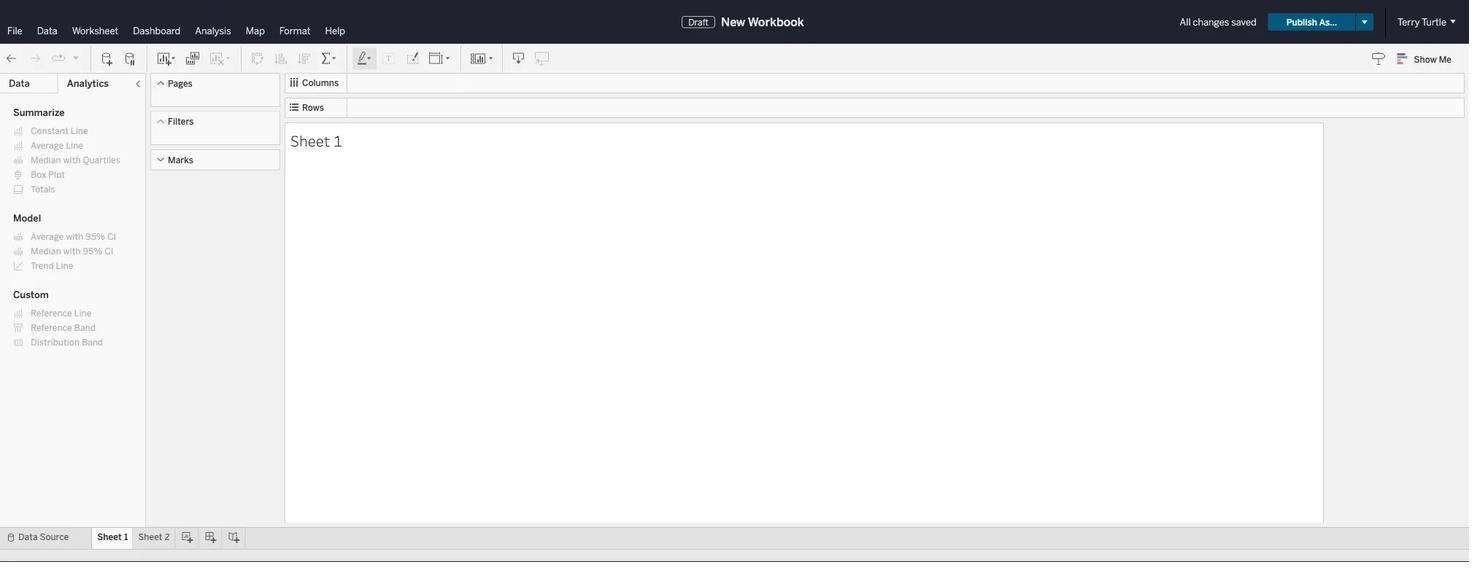 Task type: vqa. For each thing, say whether or not it's contained in the screenshot.
fourth Configured from the top of the page
no



Task type: describe. For each thing, give the bounding box(es) containing it.
show me button
[[1391, 47, 1465, 70]]

median for median with quartiles
[[31, 155, 61, 166]]

1 vertical spatial sheet 1
[[97, 532, 128, 543]]

map
[[246, 25, 265, 36]]

file
[[7, 25, 22, 36]]

band for reference band
[[74, 323, 96, 334]]

reference line
[[31, 308, 92, 319]]

publish as... button
[[1268, 13, 1355, 31]]

totals image
[[320, 51, 338, 66]]

average with 95% ci
[[31, 232, 116, 242]]

model
[[13, 213, 41, 224]]

constant
[[31, 126, 69, 136]]

median with quartiles
[[31, 155, 120, 166]]

all changes saved
[[1180, 16, 1257, 28]]

average for average with 95% ci
[[31, 232, 64, 242]]

data guide image
[[1372, 51, 1387, 66]]

collapse image
[[134, 80, 142, 88]]

show/hide cards image
[[470, 51, 493, 66]]

2
[[165, 532, 170, 543]]

terry
[[1398, 16, 1420, 28]]

rows
[[302, 103, 324, 113]]

publish as...
[[1287, 17, 1337, 27]]

median with 95% ci
[[31, 246, 113, 257]]

worksheet
[[72, 25, 118, 36]]

0 horizontal spatial 1
[[124, 532, 128, 543]]

redo image
[[28, 51, 42, 66]]

show labels image
[[382, 51, 396, 66]]

all
[[1180, 16, 1191, 28]]

95% for average with 95% ci
[[85, 232, 105, 242]]

highlight image
[[356, 51, 373, 66]]

quartiles
[[83, 155, 120, 166]]

swap rows and columns image
[[250, 51, 265, 66]]

sort descending image
[[297, 51, 312, 66]]

constant line
[[31, 126, 88, 136]]

1 vertical spatial data
[[9, 78, 30, 89]]

line for trend line
[[56, 261, 73, 272]]

new worksheet image
[[156, 51, 177, 66]]

show me
[[1414, 54, 1452, 64]]

analysis
[[195, 25, 231, 36]]

sort ascending image
[[274, 51, 288, 66]]

band for distribution band
[[82, 338, 103, 348]]

1 horizontal spatial replay animation image
[[72, 53, 80, 62]]

changes
[[1193, 16, 1229, 28]]

workbook
[[748, 15, 804, 29]]

columns
[[302, 78, 339, 88]]



Task type: locate. For each thing, give the bounding box(es) containing it.
show
[[1414, 54, 1437, 64]]

pause auto updates image
[[123, 51, 138, 66]]

undo image
[[4, 51, 19, 66]]

with down average line
[[63, 155, 81, 166]]

line down median with 95% ci at the top left
[[56, 261, 73, 272]]

sheet down rows on the left
[[290, 130, 330, 150]]

1 average from the top
[[31, 141, 64, 151]]

line up average line
[[71, 126, 88, 136]]

1 vertical spatial band
[[82, 338, 103, 348]]

marks
[[168, 155, 193, 165]]

saved
[[1231, 16, 1257, 28]]

trend
[[31, 261, 54, 272]]

reference for reference line
[[31, 308, 72, 319]]

95% down 'average with 95% ci'
[[83, 246, 102, 257]]

with
[[63, 155, 81, 166], [66, 232, 83, 242], [63, 246, 81, 257]]

distribution band
[[31, 338, 103, 348]]

box plot
[[31, 170, 65, 180]]

1 down columns
[[334, 130, 342, 150]]

0 horizontal spatial replay animation image
[[51, 51, 66, 66]]

0 vertical spatial 95%
[[85, 232, 105, 242]]

1 vertical spatial with
[[66, 232, 83, 242]]

data left source
[[18, 532, 38, 543]]

0 horizontal spatial sheet
[[97, 532, 122, 543]]

band down "reference band" at left
[[82, 338, 103, 348]]

to use edit in desktop, save the workbook outside of personal space image
[[535, 51, 550, 66]]

0 vertical spatial sheet 1
[[290, 130, 342, 150]]

sheet 1
[[290, 130, 342, 150], [97, 532, 128, 543]]

ci down 'average with 95% ci'
[[105, 246, 113, 257]]

draft
[[688, 17, 709, 27]]

box
[[31, 170, 46, 180]]

with for average with 95% ci
[[66, 232, 83, 242]]

1 vertical spatial average
[[31, 232, 64, 242]]

pages
[[168, 78, 192, 89]]

0 vertical spatial median
[[31, 155, 61, 166]]

clear sheet image
[[209, 51, 232, 66]]

1 vertical spatial 1
[[124, 532, 128, 543]]

analytics
[[67, 78, 109, 89]]

distribution
[[31, 338, 80, 348]]

median up trend
[[31, 246, 61, 257]]

duplicate image
[[185, 51, 200, 66]]

average line
[[31, 141, 83, 151]]

new data source image
[[100, 51, 115, 66]]

ci up median with 95% ci at the top left
[[107, 232, 116, 242]]

data down undo icon
[[9, 78, 30, 89]]

terry turtle
[[1398, 16, 1447, 28]]

0 vertical spatial 1
[[334, 130, 342, 150]]

2 median from the top
[[31, 246, 61, 257]]

format
[[279, 25, 311, 36]]

reference
[[31, 308, 72, 319], [31, 323, 72, 334]]

publish
[[1287, 17, 1317, 27]]

filters
[[168, 116, 194, 127]]

replay animation image up analytics
[[72, 53, 80, 62]]

reference for reference band
[[31, 323, 72, 334]]

with down 'average with 95% ci'
[[63, 246, 81, 257]]

average for average line
[[31, 141, 64, 151]]

sheet 2
[[138, 532, 170, 543]]

data
[[37, 25, 57, 36], [9, 78, 30, 89], [18, 532, 38, 543]]

1 horizontal spatial 1
[[334, 130, 342, 150]]

line for average line
[[66, 141, 83, 151]]

0 vertical spatial data
[[37, 25, 57, 36]]

as...
[[1319, 17, 1337, 27]]

with up median with 95% ci at the top left
[[66, 232, 83, 242]]

95%
[[85, 232, 105, 242], [83, 246, 102, 257]]

95% up median with 95% ci at the top left
[[85, 232, 105, 242]]

reference up "reference band" at left
[[31, 308, 72, 319]]

median
[[31, 155, 61, 166], [31, 246, 61, 257]]

2 reference from the top
[[31, 323, 72, 334]]

0 vertical spatial ci
[[107, 232, 116, 242]]

1 vertical spatial reference
[[31, 323, 72, 334]]

0 vertical spatial reference
[[31, 308, 72, 319]]

1 vertical spatial ci
[[105, 246, 113, 257]]

2 horizontal spatial sheet
[[290, 130, 330, 150]]

2 average from the top
[[31, 232, 64, 242]]

dashboard
[[133, 25, 180, 36]]

0 vertical spatial with
[[63, 155, 81, 166]]

line for constant line
[[71, 126, 88, 136]]

band up distribution band
[[74, 323, 96, 334]]

sheet 1 down rows on the left
[[290, 130, 342, 150]]

download image
[[512, 51, 526, 66]]

0 horizontal spatial sheet 1
[[97, 532, 128, 543]]

sheet
[[290, 130, 330, 150], [97, 532, 122, 543], [138, 532, 162, 543]]

data up redo icon
[[37, 25, 57, 36]]

custom
[[13, 289, 49, 301]]

median for median with 95% ci
[[31, 246, 61, 257]]

sheet left 2
[[138, 532, 162, 543]]

plot
[[48, 170, 65, 180]]

1
[[334, 130, 342, 150], [124, 532, 128, 543]]

help
[[325, 25, 345, 36]]

line
[[71, 126, 88, 136], [66, 141, 83, 151], [56, 261, 73, 272], [74, 308, 92, 319]]

1 horizontal spatial sheet 1
[[290, 130, 342, 150]]

1 median from the top
[[31, 155, 61, 166]]

replay animation image
[[51, 51, 66, 66], [72, 53, 80, 62]]

with for median with quartiles
[[63, 155, 81, 166]]

2 vertical spatial with
[[63, 246, 81, 257]]

0 vertical spatial band
[[74, 323, 96, 334]]

replay animation image right redo icon
[[51, 51, 66, 66]]

fit image
[[428, 51, 452, 66]]

1 vertical spatial median
[[31, 246, 61, 257]]

me
[[1439, 54, 1452, 64]]

sheet 1 left "sheet 2"
[[97, 532, 128, 543]]

average down model
[[31, 232, 64, 242]]

summarize
[[13, 107, 65, 119]]

reference up distribution
[[31, 323, 72, 334]]

95% for median with 95% ci
[[83, 246, 102, 257]]

source
[[40, 532, 69, 543]]

format workbook image
[[405, 51, 420, 66]]

ci for median with 95% ci
[[105, 246, 113, 257]]

with for median with 95% ci
[[63, 246, 81, 257]]

1 vertical spatial 95%
[[83, 246, 102, 257]]

trend line
[[31, 261, 73, 272]]

average
[[31, 141, 64, 151], [31, 232, 64, 242]]

turtle
[[1422, 16, 1447, 28]]

new workbook
[[721, 15, 804, 29]]

reference band
[[31, 323, 96, 334]]

median up box plot
[[31, 155, 61, 166]]

2 vertical spatial data
[[18, 532, 38, 543]]

ci
[[107, 232, 116, 242], [105, 246, 113, 257]]

band
[[74, 323, 96, 334], [82, 338, 103, 348]]

line up "reference band" at left
[[74, 308, 92, 319]]

ci for average with 95% ci
[[107, 232, 116, 242]]

1 reference from the top
[[31, 308, 72, 319]]

1 left "sheet 2"
[[124, 532, 128, 543]]

line up median with quartiles
[[66, 141, 83, 151]]

sheet left "sheet 2"
[[97, 532, 122, 543]]

0 vertical spatial average
[[31, 141, 64, 151]]

average down constant
[[31, 141, 64, 151]]

data source
[[18, 532, 69, 543]]

totals
[[31, 184, 55, 195]]

1 horizontal spatial sheet
[[138, 532, 162, 543]]

new
[[721, 15, 745, 29]]

line for reference line
[[74, 308, 92, 319]]



